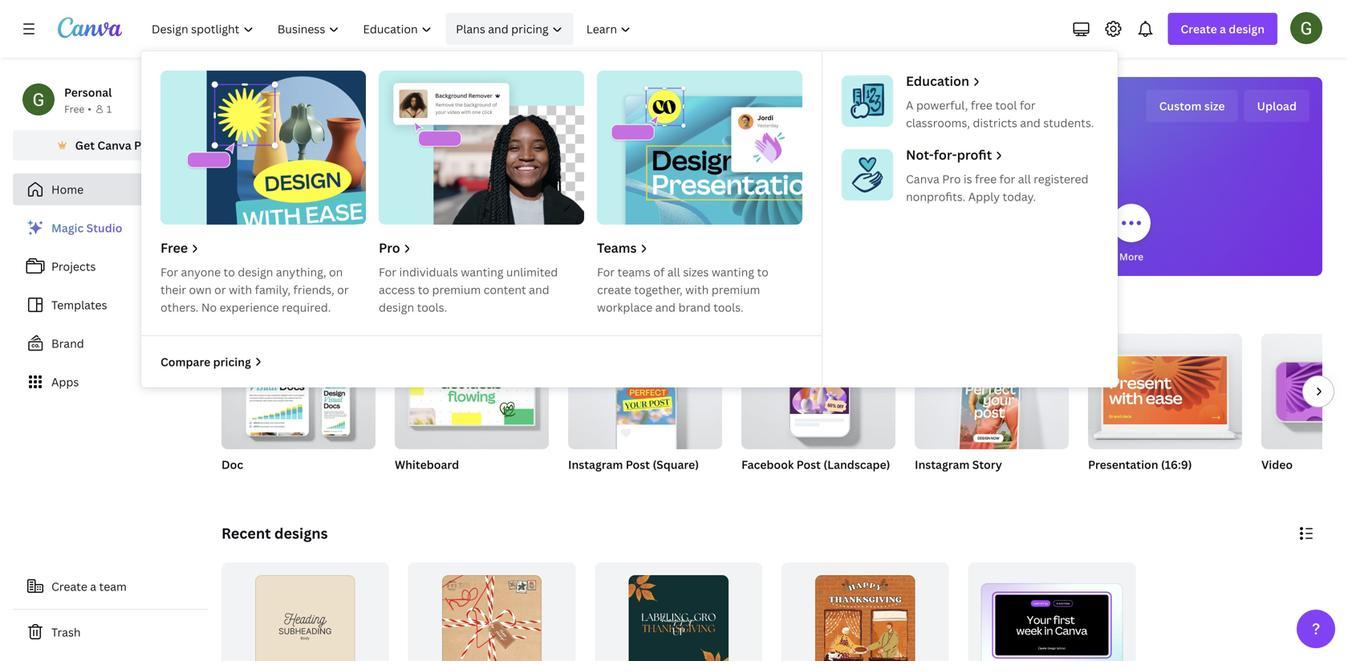 Task type: locate. For each thing, give the bounding box(es) containing it.
for inside for anyone to design anything, on their own or with family, friends, or others. no experience required.
[[160, 264, 178, 280]]

you
[[717, 95, 764, 130], [413, 250, 430, 263]]

whiteboard
[[395, 457, 459, 472]]

0 horizontal spatial post
[[626, 457, 650, 472]]

and down together, on the top
[[655, 300, 676, 315]]

story
[[972, 457, 1002, 472]]

0 vertical spatial canva
[[97, 138, 131, 153]]

create inside 'button'
[[51, 579, 87, 594]]

with for teams
[[685, 282, 709, 297]]

get
[[75, 138, 95, 153]]

free inside plans and pricing menu
[[160, 239, 188, 256]]

1 horizontal spatial with
[[685, 282, 709, 297]]

and down unlimited
[[529, 282, 549, 297]]

None search field
[[531, 149, 1013, 181]]

for inside a powerful, free tool for classrooms, districts and students.
[[1020, 97, 1036, 113]]

1 vertical spatial free
[[160, 239, 188, 256]]

all right of
[[667, 264, 680, 280]]

0 horizontal spatial for
[[999, 171, 1015, 187]]

with inside for teams of all sizes wanting to create together, with premium workplace and brand tools.
[[685, 282, 709, 297]]

facebook post (landscape)
[[741, 457, 890, 472]]

pro up access
[[379, 239, 400, 256]]

0 vertical spatial all
[[1018, 171, 1031, 187]]

0 horizontal spatial free
[[64, 102, 84, 116]]

0 horizontal spatial or
[[214, 282, 226, 297]]

for you button
[[393, 193, 432, 276]]

custom
[[1159, 98, 1202, 114]]

for up today.
[[999, 171, 1015, 187]]

projects link
[[13, 250, 209, 282]]

free up anyone
[[160, 239, 188, 256]]

0 horizontal spatial instagram
[[568, 457, 623, 472]]

for inside the for individuals wanting unlimited access to premium content and design tools.
[[379, 264, 397, 280]]

gary orlando image
[[1290, 12, 1322, 44]]

1 horizontal spatial for
[[1020, 97, 1036, 113]]

1 horizontal spatial a
[[1220, 21, 1226, 37]]

create for create a design
[[1181, 21, 1217, 37]]

premium right together, on the top
[[712, 282, 760, 297]]

content
[[484, 282, 526, 297]]

1 horizontal spatial free
[[160, 239, 188, 256]]

1 horizontal spatial premium
[[712, 282, 760, 297]]

free left '•'
[[64, 102, 84, 116]]

1 vertical spatial for
[[999, 171, 1015, 187]]

create left team
[[51, 579, 87, 594]]

free
[[64, 102, 84, 116], [160, 239, 188, 256]]

create inside dropdown button
[[1181, 21, 1217, 37]]

0 horizontal spatial wanting
[[461, 264, 504, 280]]

1 vertical spatial all
[[667, 264, 680, 280]]

friends,
[[293, 282, 334, 297]]

1 horizontal spatial wanting
[[712, 264, 754, 280]]

or
[[214, 282, 226, 297], [337, 282, 349, 297]]

a inside 'button'
[[90, 579, 96, 594]]

magic studio
[[51, 220, 122, 236]]

design inside the for individuals wanting unlimited access to premium content and design tools.
[[379, 300, 414, 315]]

not-for-profit
[[906, 146, 992, 163]]

custom size
[[1159, 98, 1225, 114]]

instagram post (square)
[[568, 457, 699, 472]]

instagram left story
[[915, 457, 970, 472]]

0 vertical spatial free
[[64, 102, 84, 116]]

compare pricing
[[160, 354, 251, 370]]

0 horizontal spatial a
[[90, 579, 96, 594]]

instagram
[[568, 457, 623, 472], [915, 457, 970, 472]]

all
[[1018, 171, 1031, 187], [667, 264, 680, 280]]

instagram left (square)
[[568, 457, 623, 472]]

or down on
[[337, 282, 349, 297]]

for inside for teams of all sizes wanting to create together, with premium workplace and brand tools.
[[597, 264, 615, 280]]

2 with from the left
[[685, 282, 709, 297]]

a powerful, free tool for classrooms, districts and students.
[[906, 97, 1094, 130]]

and inside dropdown button
[[488, 21, 509, 37]]

0 horizontal spatial canva
[[97, 138, 131, 153]]

design inside create a design dropdown button
[[1229, 21, 1265, 37]]

own
[[189, 282, 212, 297]]

1 premium from the left
[[432, 282, 481, 297]]

pricing right the plans
[[511, 21, 549, 37]]

2 instagram from the left
[[915, 457, 970, 472]]

wanting
[[461, 264, 504, 280], [712, 264, 754, 280]]

canva inside canva pro is free for all registered nonprofits. apply today.
[[906, 171, 940, 187]]

want
[[295, 301, 330, 321]]

premium
[[432, 282, 481, 297], [712, 282, 760, 297]]

pricing right compare
[[213, 354, 251, 370]]

presentation
[[1088, 457, 1158, 472]]

you right 'will'
[[717, 95, 764, 130]]

for inside canva pro is free for all registered nonprofits. apply today.
[[999, 171, 1015, 187]]

list
[[13, 212, 209, 398]]

what will you design today?
[[597, 95, 947, 130]]

instagram story group
[[915, 334, 1069, 493]]

sizes
[[683, 264, 709, 280]]

apply
[[968, 189, 1000, 204]]

design inside for anyone to design anything, on their own or with family, friends, or others. no experience required.
[[238, 264, 273, 280]]

1 vertical spatial free
[[975, 171, 997, 187]]

0 vertical spatial a
[[1220, 21, 1226, 37]]

what
[[597, 95, 665, 130]]

tools. right "brand"
[[713, 300, 744, 315]]

pricing inside dropdown button
[[511, 21, 549, 37]]

post right facebook
[[797, 457, 821, 472]]

a for team
[[90, 579, 96, 594]]

1 vertical spatial pro
[[942, 171, 961, 187]]

group for video
[[1261, 334, 1348, 449]]

for up create
[[597, 264, 615, 280]]

free
[[971, 97, 993, 113], [975, 171, 997, 187]]

for up access
[[379, 264, 397, 280]]

to right "sizes"
[[757, 264, 769, 280]]

video group
[[1261, 334, 1348, 493]]

plans
[[456, 21, 485, 37]]

1 tools. from the left
[[417, 300, 447, 315]]

for
[[1020, 97, 1036, 113], [999, 171, 1015, 187]]

for for not-for-profit
[[999, 171, 1015, 187]]

get canva pro
[[75, 138, 153, 153]]

post
[[626, 457, 650, 472], [797, 457, 821, 472]]

2 vertical spatial pro
[[379, 239, 400, 256]]

whiteboards
[[562, 250, 622, 263]]

pricing inside menu
[[213, 354, 251, 370]]

team
[[99, 579, 127, 594]]

0 horizontal spatial you
[[413, 250, 430, 263]]

2 tools. from the left
[[713, 300, 744, 315]]

more
[[1119, 250, 1144, 263]]

unlimited
[[506, 264, 558, 280]]

list containing magic studio
[[13, 212, 209, 398]]

2 post from the left
[[797, 457, 821, 472]]

for
[[395, 250, 410, 263], [160, 264, 178, 280], [379, 264, 397, 280], [597, 264, 615, 280]]

tools. inside the for individuals wanting unlimited access to premium content and design tools.
[[417, 300, 447, 315]]

for up individuals
[[395, 250, 410, 263]]

1 horizontal spatial pro
[[379, 239, 400, 256]]

facebook post (landscape) group
[[741, 334, 896, 493]]

1 horizontal spatial create
[[1181, 21, 1217, 37]]

1 wanting from the left
[[461, 264, 504, 280]]

for for pro
[[379, 264, 397, 280]]

to down individuals
[[418, 282, 429, 297]]

0 vertical spatial you
[[717, 95, 764, 130]]

0 vertical spatial pricing
[[511, 21, 549, 37]]

1 vertical spatial create
[[51, 579, 87, 594]]

0 vertical spatial for
[[1020, 97, 1036, 113]]

1 vertical spatial a
[[90, 579, 96, 594]]

you might want to try...
[[221, 301, 383, 321]]

0 vertical spatial pro
[[134, 138, 153, 153]]

you up individuals
[[413, 250, 430, 263]]

0 horizontal spatial pricing
[[213, 354, 251, 370]]

1 horizontal spatial you
[[717, 95, 764, 130]]

magic
[[51, 220, 84, 236]]

you inside button
[[413, 250, 430, 263]]

today?
[[857, 95, 947, 130]]

post inside instagram post (square) group
[[626, 457, 650, 472]]

0 horizontal spatial pro
[[134, 138, 153, 153]]

teams
[[597, 239, 637, 256]]

1 vertical spatial pricing
[[213, 354, 251, 370]]

post left (square)
[[626, 457, 650, 472]]

wanting inside the for individuals wanting unlimited access to premium content and design tools.
[[461, 264, 504, 280]]

a left team
[[90, 579, 96, 594]]

with up experience
[[229, 282, 252, 297]]

to inside for teams of all sizes wanting to create together, with premium workplace and brand tools.
[[757, 264, 769, 280]]

recent
[[221, 524, 271, 543]]

try...
[[352, 301, 383, 321]]

pro up 'home' link
[[134, 138, 153, 153]]

all up today.
[[1018, 171, 1031, 187]]

a
[[1220, 21, 1226, 37], [90, 579, 96, 594]]

0 horizontal spatial with
[[229, 282, 252, 297]]

1 horizontal spatial all
[[1018, 171, 1031, 187]]

premium down individuals
[[432, 282, 481, 297]]

access
[[379, 282, 415, 297]]

1 or from the left
[[214, 282, 226, 297]]

for you
[[395, 250, 430, 263]]

with inside for anyone to design anything, on their own or with family, friends, or others. no experience required.
[[229, 282, 252, 297]]

canva right the get
[[97, 138, 131, 153]]

1 vertical spatial you
[[413, 250, 430, 263]]

education
[[906, 72, 969, 89]]

doc group
[[221, 334, 376, 493]]

wanting inside for teams of all sizes wanting to create together, with premium workplace and brand tools.
[[712, 264, 754, 280]]

a up size
[[1220, 21, 1226, 37]]

presentation (16:9)
[[1088, 457, 1192, 472]]

free up 'apply'
[[975, 171, 997, 187]]

plans and pricing button
[[446, 13, 573, 45]]

instagram inside instagram post (square) group
[[568, 457, 623, 472]]

with
[[229, 282, 252, 297], [685, 282, 709, 297]]

for right tool
[[1020, 97, 1036, 113]]

or right own
[[214, 282, 226, 297]]

1 horizontal spatial canva
[[906, 171, 940, 187]]

no
[[201, 300, 217, 315]]

for up their
[[160, 264, 178, 280]]

create up custom size 'dropdown button'
[[1181, 21, 1217, 37]]

2 horizontal spatial pro
[[942, 171, 961, 187]]

doc
[[221, 457, 243, 472]]

0 horizontal spatial create
[[51, 579, 87, 594]]

0 horizontal spatial tools.
[[417, 300, 447, 315]]

and right districts
[[1020, 115, 1041, 130]]

premium inside for teams of all sizes wanting to create together, with premium workplace and brand tools.
[[712, 282, 760, 297]]

0 horizontal spatial premium
[[432, 282, 481, 297]]

1 with from the left
[[229, 282, 252, 297]]

all inside canva pro is free for all registered nonprofits. apply today.
[[1018, 171, 1031, 187]]

projects
[[51, 259, 96, 274]]

1 vertical spatial canva
[[906, 171, 940, 187]]

for inside button
[[395, 250, 410, 263]]

wanting right "sizes"
[[712, 264, 754, 280]]

1 horizontal spatial pricing
[[511, 21, 549, 37]]

free up districts
[[971, 97, 993, 113]]

0 horizontal spatial all
[[667, 264, 680, 280]]

free inside a powerful, free tool for classrooms, districts and students.
[[971, 97, 993, 113]]

registered
[[1034, 171, 1089, 187]]

1 instagram from the left
[[568, 457, 623, 472]]

teams
[[618, 264, 651, 280]]

1 horizontal spatial or
[[337, 282, 349, 297]]

magic studio link
[[13, 212, 209, 244]]

group for instagram story
[[915, 334, 1069, 459]]

students.
[[1043, 115, 1094, 130]]

1 horizontal spatial post
[[797, 457, 821, 472]]

free for free •
[[64, 102, 84, 116]]

1 post from the left
[[626, 457, 650, 472]]

1 horizontal spatial tools.
[[713, 300, 744, 315]]

1 horizontal spatial instagram
[[915, 457, 970, 472]]

for anyone to design anything, on their own or with family, friends, or others. no experience required.
[[160, 264, 349, 315]]

pro
[[134, 138, 153, 153], [942, 171, 961, 187], [379, 239, 400, 256]]

and right the plans
[[488, 21, 509, 37]]

and
[[488, 21, 509, 37], [1020, 115, 1041, 130], [529, 282, 549, 297], [655, 300, 676, 315]]

wanting up content
[[461, 264, 504, 280]]

with down "sizes"
[[685, 282, 709, 297]]

their
[[160, 282, 186, 297]]

pro left is on the right of page
[[942, 171, 961, 187]]

create a team button
[[13, 571, 209, 603]]

to right anyone
[[224, 264, 235, 280]]

0 vertical spatial create
[[1181, 21, 1217, 37]]

to inside the for individuals wanting unlimited access to premium content and design tools.
[[418, 282, 429, 297]]

powerful,
[[916, 97, 968, 113]]

0 vertical spatial free
[[971, 97, 993, 113]]

a inside dropdown button
[[1220, 21, 1226, 37]]

apps link
[[13, 366, 209, 398]]

instagram inside "instagram story" group
[[915, 457, 970, 472]]

tools. down individuals
[[417, 300, 447, 315]]

2 wanting from the left
[[712, 264, 754, 280]]

post inside facebook post (landscape) group
[[797, 457, 821, 472]]

2 premium from the left
[[712, 282, 760, 297]]

canva up 'nonprofits.'
[[906, 171, 940, 187]]

for for teams
[[597, 264, 615, 280]]

group
[[1088, 327, 1242, 449], [221, 334, 376, 449], [395, 334, 549, 449], [568, 334, 722, 449], [741, 334, 896, 449], [915, 334, 1069, 459], [1261, 334, 1348, 449]]

(landscape)
[[823, 457, 890, 472]]

for for free
[[160, 264, 178, 280]]



Task type: vqa. For each thing, say whether or not it's contained in the screenshot.
the website's
no



Task type: describe. For each thing, give the bounding box(es) containing it.
nonprofits.
[[906, 189, 966, 204]]

video
[[1261, 457, 1293, 472]]

get canva pro button
[[13, 130, 209, 160]]

and inside a powerful, free tool for classrooms, districts and students.
[[1020, 115, 1041, 130]]

canva pro is free for all registered nonprofits. apply today.
[[906, 171, 1089, 204]]

group for instagram post (square)
[[568, 334, 722, 449]]

•
[[88, 102, 91, 116]]

whiteboard group
[[395, 334, 549, 493]]

profit
[[957, 146, 992, 163]]

group for whiteboard
[[395, 334, 549, 449]]

anyone
[[181, 264, 221, 280]]

a for design
[[1220, 21, 1226, 37]]

instagram story
[[915, 457, 1002, 472]]

a
[[906, 97, 914, 113]]

and inside for teams of all sizes wanting to create together, with premium workplace and brand tools.
[[655, 300, 676, 315]]

studio
[[86, 220, 122, 236]]

more button
[[1112, 193, 1151, 276]]

create
[[597, 282, 631, 297]]

presentation (16:9) group
[[1088, 327, 1242, 493]]

all inside for teams of all sizes wanting to create together, with premium workplace and brand tools.
[[667, 264, 680, 280]]

will
[[670, 95, 711, 130]]

for individuals wanting unlimited access to premium content and design tools.
[[379, 264, 558, 315]]

plans and pricing
[[456, 21, 549, 37]]

for teams of all sizes wanting to create together, with premium workplace and brand tools.
[[597, 264, 769, 315]]

free inside canva pro is free for all registered nonprofits. apply today.
[[975, 171, 997, 187]]

top level navigation element
[[141, 13, 1118, 388]]

with for free
[[229, 282, 252, 297]]

for-
[[934, 146, 957, 163]]

home link
[[13, 173, 209, 205]]

2 or from the left
[[337, 282, 349, 297]]

experience
[[220, 300, 279, 315]]

individuals
[[399, 264, 458, 280]]

for for education
[[1020, 97, 1036, 113]]

(16:9)
[[1161, 457, 1192, 472]]

group for doc
[[221, 334, 376, 449]]

districts
[[973, 115, 1017, 130]]

of
[[653, 264, 665, 280]]

whiteboards button
[[562, 193, 622, 276]]

post for instagram
[[626, 457, 650, 472]]

brand
[[51, 336, 84, 351]]

pro inside canva pro is free for all registered nonprofits. apply today.
[[942, 171, 961, 187]]

upload
[[1257, 98, 1297, 114]]

tool
[[995, 97, 1017, 113]]

templates
[[51, 297, 107, 313]]

compare
[[160, 354, 210, 370]]

templates link
[[13, 289, 209, 321]]

create a design button
[[1168, 13, 1277, 45]]

instagram post (square) group
[[568, 334, 722, 493]]

(square)
[[653, 457, 699, 472]]

size
[[1204, 98, 1225, 114]]

classrooms,
[[906, 115, 970, 130]]

instagram for instagram post (square)
[[568, 457, 623, 472]]

to left try... at the left of page
[[333, 301, 348, 321]]

to inside for anyone to design anything, on their own or with family, friends, or others. no experience required.
[[224, 264, 235, 280]]

required.
[[282, 300, 331, 315]]

post for facebook
[[797, 457, 821, 472]]

you
[[221, 301, 248, 321]]

tools. inside for teams of all sizes wanting to create together, with premium workplace and brand tools.
[[713, 300, 744, 315]]

custom size button
[[1146, 90, 1238, 122]]

others.
[[160, 300, 199, 315]]

free for free
[[160, 239, 188, 256]]

family,
[[255, 282, 291, 297]]

canva inside button
[[97, 138, 131, 153]]

brand
[[678, 300, 711, 315]]

might
[[251, 301, 292, 321]]

group for presentation (16:9)
[[1088, 327, 1242, 449]]

facebook
[[741, 457, 794, 472]]

instagram for instagram story
[[915, 457, 970, 472]]

trash
[[51, 625, 81, 640]]

anything,
[[276, 264, 326, 280]]

apps
[[51, 374, 79, 390]]

home
[[51, 182, 84, 197]]

create a design
[[1181, 21, 1265, 37]]

pro inside get canva pro button
[[134, 138, 153, 153]]

designs
[[274, 524, 328, 543]]

plans and pricing menu
[[141, 51, 1118, 388]]

workplace
[[597, 300, 653, 315]]

1
[[107, 102, 112, 116]]

free •
[[64, 102, 91, 116]]

and inside the for individuals wanting unlimited access to premium content and design tools.
[[529, 282, 549, 297]]

trash link
[[13, 616, 209, 648]]

create a team
[[51, 579, 127, 594]]

together,
[[634, 282, 683, 297]]

is
[[964, 171, 972, 187]]

premium inside the for individuals wanting unlimited access to premium content and design tools.
[[432, 282, 481, 297]]

on
[[329, 264, 343, 280]]

not-
[[906, 146, 934, 163]]

brand link
[[13, 327, 209, 359]]

recent designs
[[221, 524, 328, 543]]

compare pricing link
[[160, 353, 264, 371]]

create for create a team
[[51, 579, 87, 594]]



